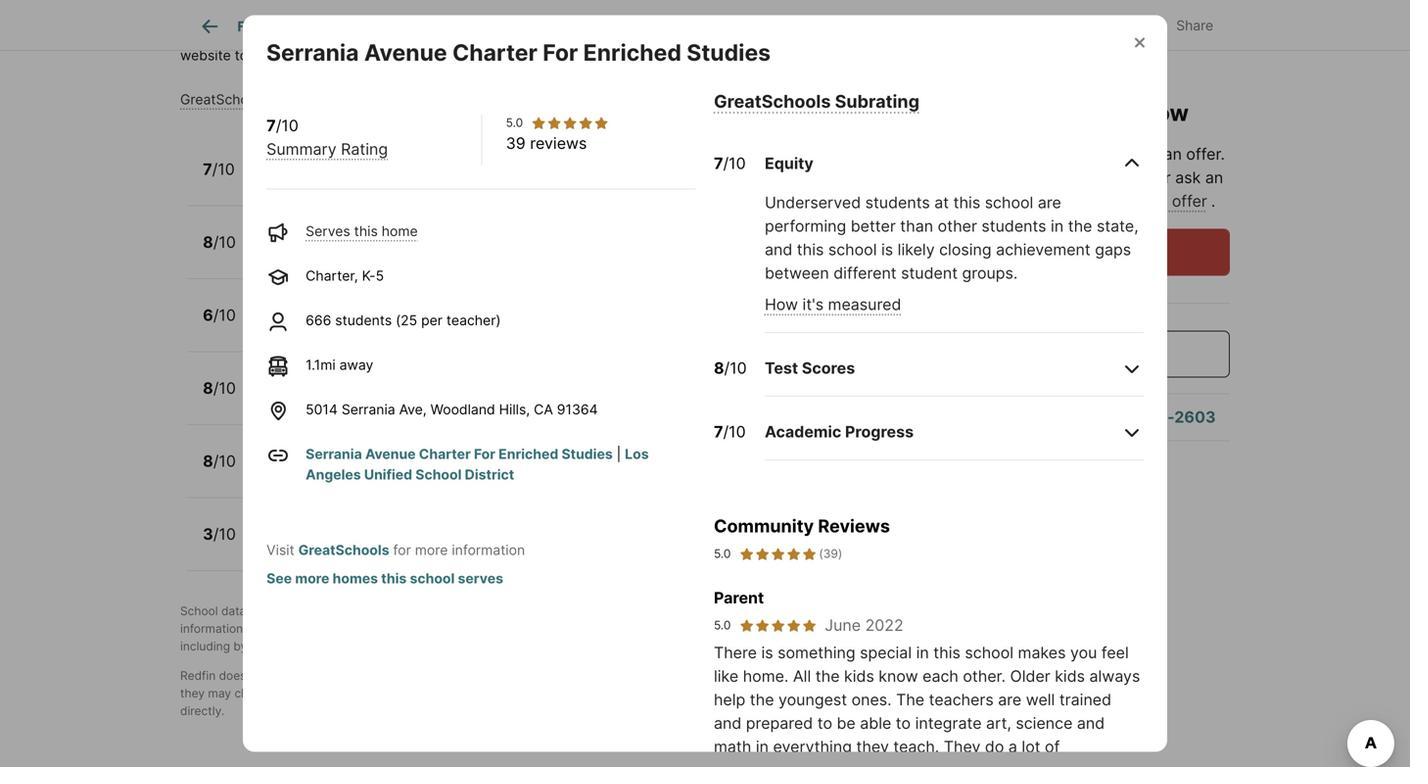 Task type: vqa. For each thing, say whether or not it's contained in the screenshot.
'Feed' tab list
yes



Task type: describe. For each thing, give the bounding box(es) containing it.
• up nonprofit on the left bottom
[[445, 537, 453, 554]]

12 inside 3 /10 public, 9-12 • choice school • 5.7mi
[[320, 537, 334, 554]]

8 /10 left taft
[[203, 451, 236, 470]]

. inside . you can request a tour anyway or ask
[[1221, 145, 1225, 164]]

1 tab from the left
[[288, 3, 385, 50]]

serves inside serrania avenue charter for enriched studies dialog
[[306, 223, 350, 240]]

home inside serrania avenue charter for enriched studies dialog
[[382, 223, 418, 240]]

2 vertical spatial schools
[[401, 639, 444, 653]]

1 horizontal spatial they
[[944, 737, 981, 756]]

the inside there is something special in this school makes you feel like home. all the kids know each other. older kids always help the youngest ones. the teachers are well trained and prepared to be able to integrate art, science and math in everything they teach. they do a lot of experiments. they teach them to stand for thems
[[896, 690, 925, 709]]

rating 5.0 out of 5 element for june 2022
[[739, 618, 817, 634]]

is inside there is something special in this school makes you feel like home. all the kids know each other. older kids always help the youngest ones. the teachers are well trained and prepared to be able to integrate art, science and math in everything they teach. they do a lot of experiments. they teach them to stand for thems
[[762, 643, 774, 662]]

• up sherman oaks center for enriched studies
[[468, 172, 475, 189]]

they inside there is something special in this school makes you feel like home. all the kids know each other. older kids always help the youngest ones. the teachers are well trained and prepared to be able to integrate art, science and math in everything they teach. they do a lot of experiments. they teach them to stand for thems
[[857, 737, 889, 756]]

experiments.
[[714, 761, 810, 767]]

avenue for serrania avenue charter for enriched studies |
[[365, 446, 416, 463]]

you
[[1071, 643, 1098, 662]]

charter for serrania avenue charter for enriched studies |
[[419, 446, 471, 463]]

serrania down college
[[342, 401, 395, 418]]

the inside "underserved students at this school are performing better than other students in the state, and this school is likely closing achievement gaps between different student groups."
[[1069, 217, 1093, 236]]

. inside an agent about submitting a backup offer .
[[1212, 192, 1216, 211]]

this inside "woodland hills charter academy public, 6-8 • serves this home • 0.7mi"
[[392, 318, 416, 335]]

school inside 3 /10 public, 9-12 • choice school • 5.7mi
[[399, 537, 441, 554]]

serrania avenue charter for enriched studies link
[[306, 446, 613, 463]]

a inside an agent about submitting a backup offer .
[[1100, 192, 1109, 211]]

1 vertical spatial 5.0
[[714, 547, 731, 561]]

school up different on the top right of the page
[[829, 240, 877, 259]]

woodland for hills's
[[180, 26, 248, 43]]

• down balboa
[[337, 391, 345, 408]]

not up change
[[250, 669, 268, 683]]

serrania avenue charter for enriched studies element
[[266, 15, 795, 67]]

redfin inside , a nonprofit organization. redfin recommends buyers and renters use greatschools information and ratings as a
[[551, 604, 586, 618]]

8 /10 left lake on the left of page
[[203, 378, 236, 398]]

enriched for serrania avenue charter for enriched studies |
[[499, 446, 559, 463]]

1 vertical spatial in
[[917, 643, 930, 662]]

8 /10 up the 6 /10
[[203, 232, 236, 252]]

oaks
[[330, 224, 370, 243]]

serrania avenue charter for enriched studies dialog
[[243, 15, 1168, 767]]

right
[[1085, 99, 1137, 126]]

are left intended
[[637, 669, 655, 683]]

greatschools up homes
[[298, 542, 389, 559]]

tour inside . you can request a tour anyway or ask
[[1061, 168, 1091, 187]]

12 inside taft charter high charter, 9-12 • serves this home • 1.6mi
[[329, 464, 344, 481]]

5014 serrania ave, woodland hills, ca 91364
[[306, 401, 598, 418]]

hills
[[339, 297, 372, 316]]

solely
[[498, 26, 538, 43]]

first
[[338, 622, 360, 636]]

use
[[773, 604, 793, 618]]

7 /10 for underserved students at this school are performing better than other students in the state, and this school is likely closing achievement gaps between different student groups.
[[714, 154, 746, 173]]

than
[[901, 217, 934, 236]]

0.7mi
[[471, 318, 506, 335]]

be inside there is something special in this school makes you feel like home. all the kids know each other. older kids always help the youngest ones. the teachers are well trained and prepared to be able to integrate art, science and math in everything they teach. they do a lot of experiments. they teach them to stand for thems
[[837, 714, 856, 733]]

visiting
[[337, 639, 376, 653]]

academic progress button
[[765, 405, 1144, 461]]

state,
[[1097, 217, 1139, 236]]

this up guaranteed
[[394, 669, 415, 683]]

different
[[834, 264, 897, 283]]

at
[[935, 193, 949, 212]]

share
[[1177, 17, 1214, 34]]

to inside guaranteed to be accurate. to verify school enrollment eligibility, contact the school district directly.
[[412, 686, 424, 700]]

k- inside serrania avenue charter for enriched studies charter, k-5 • serves this home • 1.1mi
[[314, 172, 328, 189]]

to right them
[[944, 761, 959, 767]]

geography.
[[561, 26, 637, 43]]

1 vertical spatial schools
[[744, 622, 786, 636]]

0 vertical spatial rating
[[336, 91, 377, 108]]

please check the school district website to see all schools serving this home.
[[180, 26, 846, 64]]

nonprofit
[[422, 604, 472, 618]]

likely
[[898, 240, 935, 259]]

not inside school service boundaries are intended to be used as a reference only; they may change and are not
[[324, 686, 342, 700]]

2 tab from the left
[[385, 3, 524, 50]]

hills's
[[251, 26, 291, 43]]

and down ,
[[394, 622, 415, 636]]

progress
[[845, 422, 914, 441]]

agent
[[924, 192, 966, 211]]

1 vertical spatial rating 5.0 out of 5 element
[[739, 545, 817, 563]]

39 reviews
[[506, 134, 587, 153]]

serves this home link
[[306, 223, 418, 240]]

8 left lake on the left of page
[[203, 378, 213, 398]]

youngest
[[779, 690, 847, 709]]

request tour anyway button
[[924, 229, 1230, 276]]

rating inside 7 /10 summary rating
[[341, 140, 388, 159]]

information inside serrania avenue charter for enriched studies dialog
[[452, 542, 525, 559]]

feed tab list
[[180, 0, 864, 50]]

away
[[340, 357, 374, 373]]

summary inside 7 /10 summary rating
[[267, 140, 337, 159]]

student
[[901, 264, 958, 283]]

8 left taft
[[203, 451, 213, 470]]

tour inside request tour anyway button
[[1064, 242, 1095, 262]]

ratings
[[271, 622, 309, 636]]

greatschools link
[[298, 542, 389, 559]]

has
[[1001, 145, 1027, 164]]

be inside this home may not be allowing tours right now
[[1138, 71, 1165, 98]]

not left based
[[428, 26, 451, 43]]

including
[[180, 639, 230, 653]]

academic progress
[[765, 422, 914, 441]]

they inside school service boundaries are intended to be used as a reference only; they may change and are not
[[180, 686, 205, 700]]

• up homes
[[338, 537, 346, 554]]

reviews
[[818, 515, 891, 537]]

5 inside serrania avenue charter for enriched studies dialog
[[376, 268, 384, 284]]

serves inside serrania avenue charter for enriched studies charter, k-5 • serves this home • 1.1mi
[[352, 172, 396, 189]]

serrania avenue charter for enriched studies
[[266, 39, 771, 66]]

scores
[[802, 359, 855, 378]]

charter inside taft charter high charter, 9-12 • serves this home • 1.6mi
[[292, 443, 351, 462]]

6
[[203, 305, 213, 325]]

guaranteed
[[345, 686, 409, 700]]

science
[[1016, 714, 1073, 733]]

by inside the first step, and conduct their own investigation to determine their desired schools or school districts, including by contacting and visiting the schools themselves.
[[234, 639, 247, 653]]

teachers
[[929, 690, 994, 709]]

0 horizontal spatial more
[[295, 570, 330, 587]]

know
[[879, 667, 919, 686]]

an inside an agent about submitting a backup offer .
[[1206, 168, 1224, 187]]

are down endorse
[[303, 686, 321, 700]]

school down the request
[[985, 193, 1034, 212]]

lot
[[1022, 737, 1041, 756]]

for for serrania avenue charter for enriched studies charter, k-5 • serves this home • 1.1mi
[[450, 151, 475, 170]]

this up charter, k-5
[[354, 223, 378, 240]]

or inside . you can request a tour anyway or ask
[[1156, 168, 1171, 187]]

hills,
[[499, 401, 530, 418]]

be inside guaranteed to be accurate. to verify school enrollment eligibility, contact the school district directly.
[[427, 686, 441, 700]]

data
[[221, 604, 246, 618]]

in inside "underserved students at this school are performing better than other students in the state, and this school is likely closing achievement gaps between different student groups."
[[1051, 217, 1064, 236]]

public, inside "woodland hills charter academy public, 6-8 • serves this home • 0.7mi"
[[258, 318, 301, 335]]

this home may not be allowing tours right now
[[924, 71, 1189, 126]]

unified
[[364, 466, 413, 483]]

themselves.
[[447, 639, 514, 653]]

0 vertical spatial the
[[924, 145, 952, 164]]

to inside please check the school district website to see all schools serving this home.
[[235, 47, 248, 64]]

home inside "woodland hills charter academy public, 6-8 • serves this home • 0.7mi"
[[420, 318, 456, 335]]

2 horizontal spatial students
[[982, 217, 1047, 236]]

for for serrania avenue charter for enriched studies
[[543, 39, 578, 66]]

determine
[[611, 622, 667, 636]]

7 /10 left the academic
[[714, 422, 746, 441]]

request
[[987, 168, 1043, 187]]

0 vertical spatial for
[[393, 542, 411, 559]]

school inside please check the school district website to see all schools serving this home.
[[754, 26, 797, 43]]

charter for woodland hills charter academy public, 6-8 • serves this home • 0.7mi
[[376, 297, 435, 316]]

performing
[[765, 217, 847, 236]]

test
[[765, 359, 799, 378]]

guarantee
[[335, 669, 391, 683]]

this inside please check the school district website to see all schools serving this home.
[[402, 47, 426, 64]]

los
[[625, 446, 649, 463]]

this right at
[[954, 193, 981, 212]]

serrania for serrania avenue charter for enriched studies charter, k-5 • serves this home • 1.1mi
[[258, 151, 322, 170]]

can
[[956, 168, 983, 187]]

7 inside 7 /10 summary rating
[[267, 116, 276, 135]]

• down academy
[[460, 318, 467, 335]]

is right policy
[[414, 26, 425, 43]]

and up contacting
[[246, 622, 267, 636]]

woodland hills's enrollment policy is not based solely on geography.
[[180, 26, 640, 43]]

2603
[[1175, 407, 1216, 427]]

a inside school service boundaries are intended to be used as a reference only; they may change and are not
[[789, 669, 796, 683]]

feed
[[237, 18, 270, 35]]

for for sherman oaks center for enriched studies
[[430, 224, 454, 243]]

9- inside taft charter high charter, 9-12 • serves this home • 1.6mi
[[314, 464, 329, 481]]

be inside school service boundaries are intended to be used as a reference only; they may change and are not
[[725, 669, 739, 683]]

between
[[765, 264, 830, 283]]

visit
[[267, 542, 295, 559]]

feel
[[1102, 643, 1129, 662]]

this down visit greatschools for more information
[[381, 570, 407, 587]]

9- inside 3 /10 public, 9-12 • choice school • 5.7mi
[[305, 537, 320, 554]]

charter, k-5
[[306, 268, 384, 284]]

studies for serrania avenue charter for enriched studies |
[[562, 446, 613, 463]]

12 down balboa
[[319, 391, 333, 408]]

choice inside "lake balboa college preparatory magnet k-12 public, k-12 • choice school • 5.7mi"
[[349, 391, 394, 408]]

enriched for serrania avenue charter for enriched studies
[[584, 39, 682, 66]]

equity
[[765, 154, 814, 173]]

0 vertical spatial an
[[1164, 145, 1182, 164]]

woodland inside serrania avenue charter for enriched studies dialog
[[431, 401, 495, 418]]

• down high
[[347, 464, 355, 481]]

renters
[[730, 604, 770, 618]]

underserved
[[765, 193, 861, 212]]

/10 inside 7 /10 summary rating
[[276, 116, 299, 135]]

charter, inside serrania avenue charter for enriched studies dialog
[[306, 268, 358, 284]]

• down serrania avenue charter for enriched studies |
[[475, 464, 483, 481]]

and up desired
[[706, 604, 727, 618]]

all
[[793, 667, 811, 686]]

test scores button
[[765, 341, 1144, 397]]

charter, inside taft charter high charter, 9-12 • serves this home • 1.6mi
[[258, 464, 310, 481]]

choice inside 3 /10 public, 9-12 • choice school • 5.7mi
[[350, 537, 395, 554]]

verify
[[517, 686, 548, 700]]

math
[[714, 737, 752, 756]]

serrania avenue charter for enriched studies |
[[306, 446, 625, 463]]

public, inside 3 /10 public, 9-12 • choice school • 5.7mi
[[258, 537, 301, 554]]

students for teacher)
[[335, 312, 392, 329]]

website
[[180, 47, 231, 64]]

serves inside taft charter high charter, 9-12 • serves this home • 1.6mi
[[359, 464, 404, 481]]

home inside this home may not be allowing tours right now
[[977, 71, 1039, 98]]

how
[[765, 295, 798, 314]]

school inside "lake balboa college preparatory magnet k-12 public, k-12 • choice school • 5.7mi"
[[398, 391, 440, 408]]

school inside los angeles unified school district
[[416, 466, 462, 483]]

everything
[[773, 737, 852, 756]]

rating 5.0 out of 5 element for 39 reviews
[[531, 115, 609, 131]]

school inside there is something special in this school makes you feel like home. all the kids know each other. older kids always help the youngest ones. the teachers are well trained and prepared to be able to integrate art, science and math in everything they teach. they do a lot of experiments. they teach them to stand for thems
[[965, 643, 1014, 662]]

this
[[924, 71, 972, 98]]

and up redfin does not endorse or guarantee this information.
[[313, 639, 334, 653]]

greatschools up equity
[[714, 91, 831, 112]]

this down performing
[[797, 240, 824, 259]]

homes
[[333, 570, 378, 587]]

summary rating link
[[267, 140, 388, 159]]

12 up 91364
[[590, 370, 608, 389]]

for for serrania avenue charter for enriched studies |
[[474, 446, 496, 463]]

high
[[355, 443, 391, 462]]

1 their from the left
[[467, 622, 492, 636]]

able
[[860, 714, 892, 733]]

district inside please check the school district website to see all schools serving this home.
[[801, 26, 846, 43]]

a right ,
[[412, 604, 419, 618]]

school for school service boundaries are intended to be used as a reference only; they may change and are not
[[487, 669, 525, 683]]

own
[[496, 622, 519, 636]]

greatschools down the website
[[180, 91, 267, 108]]

• down summary rating link
[[340, 172, 348, 189]]

0 horizontal spatial enrollment
[[294, 26, 367, 43]]

k- down balboa
[[305, 391, 319, 408]]

closing
[[940, 240, 992, 259]]

0 vertical spatial more
[[415, 542, 448, 559]]

2022
[[866, 616, 904, 635]]

greatschools inside , a nonprofit organization. redfin recommends buyers and renters use greatschools information and ratings as a
[[796, 604, 871, 618]]

|
[[617, 446, 621, 463]]

how it's measured
[[765, 295, 902, 314]]



Task type: locate. For each thing, give the bounding box(es) containing it.
5.7mi inside "lake balboa college preparatory magnet k-12 public, k-12 • choice school • 5.7mi"
[[456, 391, 490, 408]]

to left see
[[235, 47, 248, 64]]

0 vertical spatial school
[[416, 466, 462, 483]]

anyway down accepted
[[1095, 168, 1152, 187]]

school for school data is provided by greatschools
[[180, 604, 218, 618]]

0 vertical spatial .
[[1221, 145, 1225, 164]]

provided
[[262, 604, 311, 618]]

public, inside "lake balboa college preparatory magnet k-12 public, k-12 • choice school • 5.7mi"
[[258, 391, 301, 408]]

charter for serrania avenue charter for enriched studies charter, k-5 • serves this home • 1.1mi
[[387, 151, 447, 170]]

3 public, from the top
[[258, 537, 301, 554]]

integrate
[[916, 714, 982, 733]]

for right solely
[[543, 39, 578, 66]]

they up directly.
[[180, 686, 205, 700]]

teach.
[[894, 737, 940, 756]]

0 vertical spatial they
[[180, 686, 205, 700]]

public, left the 6-
[[258, 318, 301, 335]]

home inside serrania avenue charter for enriched studies charter, k-5 • serves this home • 1.1mi
[[428, 172, 464, 189]]

are inside there is something special in this school makes you feel like home. all the kids know each other. older kids always help the youngest ones. the teachers are well trained and prepared to be able to integrate art, science and math in everything they teach. they do a lot of experiments. they teach them to stand for thems
[[998, 690, 1022, 709]]

666
[[306, 312, 331, 329]]

2 their from the left
[[670, 622, 696, 636]]

1 vertical spatial summary
[[267, 140, 337, 159]]

policy
[[370, 26, 410, 43]]

may inside school service boundaries are intended to be used as a reference only; they may change and are not
[[208, 686, 231, 700]]

tour down the seller has already accepted an offer
[[1061, 168, 1091, 187]]

1 vertical spatial 1.1mi
[[306, 357, 336, 373]]

avenue up unified
[[365, 446, 416, 463]]

enrollment inside guaranteed to be accurate. to verify school enrollment eligibility, contact the school district directly.
[[591, 686, 649, 700]]

2 public, from the top
[[258, 391, 301, 408]]

always
[[1090, 667, 1141, 686]]

1 horizontal spatial for
[[1009, 761, 1030, 767]]

per
[[421, 312, 443, 329]]

1 horizontal spatial .
[[1221, 145, 1225, 164]]

in down submitting at the right of page
[[1051, 217, 1064, 236]]

0 vertical spatial enrollment
[[294, 26, 367, 43]]

1 vertical spatial 5.7mi
[[457, 537, 491, 554]]

2 vertical spatial public,
[[258, 537, 301, 554]]

they down integrate
[[944, 737, 981, 756]]

directly.
[[180, 704, 225, 718]]

2 vertical spatial charter,
[[258, 464, 310, 481]]

7 /10 for charter, k-5 • serves this home • 1.1mi
[[203, 159, 235, 179]]

0 vertical spatial avenue
[[364, 39, 447, 66]]

1 vertical spatial as
[[773, 669, 786, 683]]

serrania down greatschools summary rating
[[258, 151, 322, 170]]

may
[[1044, 71, 1090, 98], [208, 686, 231, 700]]

not inside this home may not be allowing tours right now
[[1096, 71, 1132, 98]]

information up the serves
[[452, 542, 525, 559]]

1 vertical spatial redfin
[[180, 669, 216, 683]]

1 vertical spatial woodland
[[258, 297, 335, 316]]

1 vertical spatial 9-
[[305, 537, 320, 554]]

4 tab from the left
[[673, 3, 763, 50]]

change
[[235, 686, 276, 700]]

to up teach.
[[896, 714, 911, 733]]

0 horizontal spatial information
[[180, 622, 243, 636]]

for left 39
[[450, 151, 475, 170]]

schools inside please check the school district website to see all schools serving this home.
[[297, 47, 347, 64]]

k- inside serrania avenue charter for enriched studies dialog
[[362, 268, 376, 284]]

greatschools up step,
[[331, 604, 406, 618]]

schools right all
[[297, 47, 347, 64]]

12 left unified
[[329, 464, 344, 481]]

already
[[1032, 145, 1086, 164]]

0 horizontal spatial an
[[1164, 145, 1182, 164]]

charter, up hills
[[306, 268, 358, 284]]

does
[[219, 669, 246, 683]]

they up teach
[[857, 737, 889, 756]]

1 vertical spatial an
[[1206, 168, 1224, 187]]

a up youngest
[[789, 669, 796, 683]]

school down all
[[775, 686, 811, 700]]

and
[[765, 240, 793, 259], [706, 604, 727, 618], [246, 622, 267, 636], [394, 622, 415, 636], [313, 639, 334, 653], [279, 686, 300, 700], [714, 714, 742, 733], [1078, 714, 1105, 733]]

1 horizontal spatial school
[[416, 466, 462, 483]]

may inside this home may not be allowing tours right now
[[1044, 71, 1090, 98]]

may up tours
[[1044, 71, 1090, 98]]

los angeles unified school district
[[306, 446, 649, 483]]

woodland down preparatory
[[431, 401, 495, 418]]

1 vertical spatial district
[[815, 686, 853, 700]]

rating
[[336, 91, 377, 108], [341, 140, 388, 159]]

in up each
[[917, 643, 930, 662]]

lake
[[258, 370, 294, 389]]

9-
[[314, 464, 329, 481], [305, 537, 320, 554]]

serrania
[[266, 39, 359, 66], [258, 151, 322, 170], [342, 401, 395, 418], [306, 446, 362, 463]]

1 horizontal spatial as
[[773, 669, 786, 683]]

home. inside there is something special in this school makes you feel like home. all the kids know each other. older kids always help the youngest ones. the teachers are well trained and prepared to be able to integrate art, science and math in everything they teach. they do a lot of experiments. they teach them to stand for thems
[[743, 667, 789, 686]]

enriched for serrania avenue charter for enriched studies charter, k-5 • serves this home • 1.1mi
[[478, 151, 547, 170]]

home up sherman oaks center for enriched studies
[[428, 172, 464, 189]]

6-
[[305, 318, 320, 335]]

1 horizontal spatial or
[[790, 622, 801, 636]]

information up including
[[180, 622, 243, 636]]

is
[[414, 26, 425, 43], [882, 240, 894, 259], [250, 604, 258, 618], [762, 643, 774, 662]]

0 horizontal spatial schools
[[297, 47, 347, 64]]

1 vertical spatial tour
[[1064, 242, 1095, 262]]

and up between
[[765, 240, 793, 259]]

1.1mi inside serrania avenue charter for enriched studies dialog
[[306, 357, 336, 373]]

or inside the first step, and conduct their own investigation to determine their desired schools or school districts, including by contacting and visiting the schools themselves.
[[790, 622, 801, 636]]

0 horizontal spatial or
[[320, 669, 331, 683]]

0 vertical spatial charter,
[[258, 172, 310, 189]]

8 up 6 at the left top
[[203, 232, 213, 252]]

home inside taft charter high charter, 9-12 • serves this home • 1.6mi
[[435, 464, 471, 481]]

1 horizontal spatial in
[[917, 643, 930, 662]]

prepared
[[746, 714, 813, 733]]

offer for backup
[[1173, 192, 1208, 211]]

taft charter high charter, 9-12 • serves this home • 1.6mi
[[258, 443, 520, 481]]

1.1mi down 39
[[479, 172, 509, 189]]

school data is provided by greatschools
[[180, 604, 406, 618]]

serrania inside serrania avenue charter for enriched studies charter, k-5 • serves this home • 1.1mi
[[258, 151, 322, 170]]

or up backup offer link
[[1156, 168, 1171, 187]]

them
[[901, 761, 939, 767]]

taft
[[258, 443, 288, 462]]

anyway inside . you can request a tour anyway or ask
[[1095, 168, 1152, 187]]

as inside school service boundaries are intended to be used as a reference only; they may change and are not
[[773, 669, 786, 683]]

k- down summary rating link
[[314, 172, 328, 189]]

home. inside please check the school district website to see all schools serving this home.
[[430, 47, 470, 64]]

is right data
[[250, 604, 258, 618]]

school down service
[[551, 686, 587, 700]]

offer for an
[[1187, 145, 1221, 164]]

1 kids from the left
[[844, 667, 875, 686]]

1 horizontal spatial their
[[670, 622, 696, 636]]

district up greatschools subrating
[[801, 26, 846, 43]]

as inside , a nonprofit organization. redfin recommends buyers and renters use greatschools information and ratings as a
[[312, 622, 325, 636]]

public,
[[258, 318, 301, 335], [258, 391, 301, 408], [258, 537, 301, 554]]

information.
[[418, 669, 484, 683]]

0 vertical spatial they
[[944, 737, 981, 756]]

accepted
[[1090, 145, 1160, 164]]

see
[[267, 570, 292, 587]]

2 kids from the left
[[1055, 667, 1085, 686]]

5.7mi up the serves
[[457, 537, 491, 554]]

0 horizontal spatial 5
[[328, 172, 336, 189]]

serrania for serrania avenue charter for enriched studies |
[[306, 446, 362, 463]]

home right (25
[[420, 318, 456, 335]]

0 horizontal spatial they
[[814, 761, 851, 767]]

1 vertical spatial information
[[180, 622, 243, 636]]

1 horizontal spatial 1.1mi
[[479, 172, 509, 189]]

0 horizontal spatial woodland
[[180, 26, 248, 43]]

serves inside "woodland hills charter academy public, 6-8 • serves this home • 0.7mi"
[[344, 318, 388, 335]]

woodland inside "woodland hills charter academy public, 6-8 • serves this home • 0.7mi"
[[258, 297, 335, 316]]

the inside guaranteed to be accurate. to verify school enrollment eligibility, contact the school district directly.
[[753, 686, 772, 700]]

5 down summary rating link
[[328, 172, 336, 189]]

conduct
[[418, 622, 464, 636]]

5.7mi inside 3 /10 public, 9-12 • choice school • 5.7mi
[[457, 537, 491, 554]]

on
[[541, 26, 558, 43]]

center
[[373, 224, 426, 243]]

1 vertical spatial charter,
[[306, 268, 358, 284]]

0 horizontal spatial in
[[756, 737, 769, 756]]

they down everything
[[814, 761, 851, 767]]

0 vertical spatial summary
[[271, 91, 332, 108]]

are inside "underserved students at this school are performing better than other students in the state, and this school is likely closing achievement gaps between different student groups."
[[1038, 193, 1062, 212]]

enriched for sherman oaks center for enriched studies
[[458, 224, 526, 243]]

39
[[506, 134, 526, 153]]

2 vertical spatial school
[[487, 669, 525, 683]]

not up right
[[1096, 71, 1132, 98]]

studies for sherman oaks center for enriched studies
[[530, 224, 588, 243]]

preparatory
[[416, 370, 507, 389]]

gaps
[[1096, 240, 1132, 259]]

studies down reviews
[[530, 224, 588, 243]]

a left lot
[[1009, 737, 1018, 756]]

desired
[[699, 622, 740, 636]]

5 tab from the left
[[763, 3, 848, 50]]

0 vertical spatial schools
[[297, 47, 347, 64]]

k- up 91364
[[573, 370, 590, 389]]

avenue left based
[[364, 39, 447, 66]]

5.0 up 39
[[506, 116, 523, 130]]

request tour anyway
[[997, 242, 1157, 262]]

7
[[267, 116, 276, 135], [714, 154, 723, 173], [203, 159, 212, 179], [714, 422, 723, 441]]

5.0 for june 2022
[[714, 618, 731, 633]]

to inside school service boundaries are intended to be used as a reference only; they may change and are not
[[711, 669, 722, 683]]

summary
[[271, 91, 332, 108], [267, 140, 337, 159]]

contact
[[708, 686, 750, 700]]

666 students (25 per teacher)
[[306, 312, 501, 329]]

school inside the first step, and conduct their own investigation to determine their desired schools or school districts, including by contacting and visiting the schools themselves.
[[804, 622, 841, 636]]

• down preparatory
[[444, 391, 452, 408]]

redfin does not endorse or guarantee this information.
[[180, 669, 484, 683]]

greatschools summary rating
[[180, 91, 377, 108]]

their up themselves.
[[467, 622, 492, 636]]

avenue for serrania avenue charter for enriched studies
[[364, 39, 447, 66]]

see more homes this school serves link
[[267, 570, 503, 587]]

greatschools
[[714, 91, 831, 112], [180, 91, 267, 108], [298, 542, 389, 559], [331, 604, 406, 618], [796, 604, 871, 618]]

1 vertical spatial they
[[814, 761, 851, 767]]

students left (25
[[335, 312, 392, 329]]

this inside taft charter high charter, 9-12 • serves this home • 1.6mi
[[407, 464, 431, 481]]

their down "buyers"
[[670, 622, 696, 636]]

other.
[[963, 667, 1006, 686]]

0 horizontal spatial school
[[180, 604, 218, 618]]

0 vertical spatial anyway
[[1095, 168, 1152, 187]]

school up nonprofit on the left bottom
[[410, 570, 455, 587]]

rating 5.0 out of 5 element
[[531, 115, 609, 131], [739, 545, 817, 563], [739, 618, 817, 634]]

this up each
[[934, 643, 961, 662]]

a inside . you can request a tour anyway or ask
[[1048, 168, 1057, 187]]

submitting
[[1018, 192, 1096, 211]]

for inside serrania avenue charter for enriched studies charter, k-5 • serves this home • 1.1mi
[[450, 151, 475, 170]]

8 /10 inside serrania avenue charter for enriched studies dialog
[[714, 359, 747, 378]]

teach
[[855, 761, 897, 767]]

1 horizontal spatial schools
[[401, 639, 444, 653]]

schools down the renters
[[744, 622, 786, 636]]

12 up homes
[[320, 537, 334, 554]]

1 horizontal spatial they
[[857, 737, 889, 756]]

charter inside serrania avenue charter for enriched studies charter, k-5 • serves this home • 1.1mi
[[387, 151, 447, 170]]

for inside there is something special in this school makes you feel like home. all the kids know each other. older kids always help the youngest ones. the teachers are well trained and prepared to be able to integrate art, science and math in everything they teach. they do a lot of experiments. they teach them to stand for thems
[[1009, 761, 1030, 767]]

studies right please
[[687, 39, 771, 66]]

how it's measured link
[[765, 295, 902, 314]]

summary down greatschools summary rating link
[[267, 140, 337, 159]]

may down does
[[208, 686, 231, 700]]

5.0 for 39 reviews
[[506, 116, 523, 130]]

rating up the 'serves this home' link
[[341, 140, 388, 159]]

woodland for hills
[[258, 297, 335, 316]]

school left data
[[180, 604, 218, 618]]

0 horizontal spatial kids
[[844, 667, 875, 686]]

choice
[[349, 391, 394, 408], [350, 537, 395, 554]]

1 vertical spatial home.
[[743, 667, 789, 686]]

each
[[923, 667, 959, 686]]

0 vertical spatial information
[[452, 542, 525, 559]]

home right 'oaks'
[[382, 223, 418, 240]]

5014
[[306, 401, 338, 418]]

greatschools subrating link
[[714, 91, 920, 112]]

0 vertical spatial in
[[1051, 217, 1064, 236]]

a left first
[[328, 622, 335, 636]]

2 vertical spatial rating 5.0 out of 5 element
[[739, 618, 817, 634]]

1 vertical spatial anyway
[[1099, 242, 1157, 262]]

1 vertical spatial may
[[208, 686, 231, 700]]

3
[[203, 524, 213, 543]]

charter, inside serrania avenue charter for enriched studies charter, k-5 • serves this home • 1.1mi
[[258, 172, 310, 189]]

0 vertical spatial 9-
[[314, 464, 329, 481]]

are
[[1038, 193, 1062, 212], [637, 669, 655, 683], [303, 686, 321, 700], [998, 690, 1022, 709]]

1 public, from the top
[[258, 318, 301, 335]]

0 vertical spatial district
[[801, 26, 846, 43]]

2 vertical spatial or
[[320, 669, 331, 683]]

1 vertical spatial they
[[857, 737, 889, 756]]

schools down conduct
[[401, 639, 444, 653]]

measured
[[828, 295, 902, 314]]

serrania for serrania avenue charter for enriched studies
[[266, 39, 359, 66]]

there is something special in this school makes you feel like home. all the kids know each other. older kids always help the youngest ones. the teachers are well trained and prepared to be able to integrate art, science and math in everything they teach. they do a lot of experiments. they teach them to stand for thems
[[714, 643, 1141, 767]]

redfin down including
[[180, 669, 216, 683]]

1.1mi inside serrania avenue charter for enriched studies charter, k-5 • serves this home • 1.1mi
[[479, 172, 509, 189]]

anyway down state,
[[1099, 242, 1157, 262]]

june
[[825, 616, 861, 635]]

more
[[415, 542, 448, 559], [295, 570, 330, 587]]

offer
[[1187, 145, 1221, 164], [1173, 192, 1208, 211]]

the down the know
[[896, 690, 925, 709]]

1 vertical spatial 5
[[376, 268, 384, 284]]

be up the contact
[[725, 669, 739, 683]]

(818) 646-2603 link
[[1092, 407, 1216, 427]]

charter for serrania avenue charter for enriched studies
[[453, 39, 538, 66]]

5.7mi down preparatory
[[456, 391, 490, 408]]

0 horizontal spatial as
[[312, 622, 325, 636]]

2 vertical spatial 5.0
[[714, 618, 731, 633]]

0 vertical spatial home.
[[430, 47, 470, 64]]

redfin up investigation at left bottom
[[551, 604, 586, 618]]

studies left |
[[562, 446, 613, 463]]

woodland
[[180, 26, 248, 43], [258, 297, 335, 316], [431, 401, 495, 418]]

special
[[860, 643, 912, 662]]

students for school
[[866, 193, 930, 212]]

1 vertical spatial the
[[896, 690, 925, 709]]

and inside school service boundaries are intended to be used as a reference only; they may change and are not
[[279, 686, 300, 700]]

greatschools subrating
[[714, 91, 920, 112]]

this down serrania avenue charter for enriched studies link
[[407, 464, 431, 481]]

2 vertical spatial in
[[756, 737, 769, 756]]

a inside there is something special in this school makes you feel like home. all the kids know each other. older kids always help the youngest ones. the teachers are well trained and prepared to be able to integrate art, science and math in everything they teach. they do a lot of experiments. they teach them to stand for thems
[[1009, 737, 1018, 756]]

studies for serrania avenue charter for enriched studies
[[687, 39, 771, 66]]

0 vertical spatial rating 5.0 out of 5 element
[[531, 115, 609, 131]]

to inside the first step, and conduct their own investigation to determine their desired schools or school districts, including by contacting and visiting the schools themselves.
[[596, 622, 607, 636]]

1 horizontal spatial by
[[314, 604, 328, 618]]

1 horizontal spatial students
[[866, 193, 930, 212]]

1 horizontal spatial an
[[1206, 168, 1224, 187]]

0 vertical spatial by
[[314, 604, 328, 618]]

1 horizontal spatial home.
[[743, 667, 789, 686]]

the inside please check the school district website to see all schools serving this home.
[[729, 26, 751, 43]]

2 vertical spatial woodland
[[431, 401, 495, 418]]

2 horizontal spatial schools
[[744, 622, 786, 636]]

1 vertical spatial offer
[[1173, 192, 1208, 211]]

studies for serrania avenue charter for enriched studies charter, k-5 • serves this home • 1.1mi
[[550, 151, 609, 170]]

/10 inside 3 /10 public, 9-12 • choice school • 5.7mi
[[213, 524, 236, 543]]

step,
[[363, 622, 391, 636]]

an right ask
[[1206, 168, 1224, 187]]

1 vertical spatial public,
[[258, 391, 301, 408]]

8 inside serrania avenue charter for enriched studies dialog
[[714, 359, 724, 378]]

1.1mi
[[479, 172, 509, 189], [306, 357, 336, 373]]

1 vertical spatial school
[[180, 604, 218, 618]]

0 vertical spatial or
[[1156, 168, 1171, 187]]

information inside , a nonprofit organization. redfin recommends buyers and renters use greatschools information and ratings as a
[[180, 622, 243, 636]]

it's
[[803, 295, 824, 314]]

school right check
[[754, 26, 797, 43]]

0 horizontal spatial they
[[180, 686, 205, 700]]

1 vertical spatial rating
[[341, 140, 388, 159]]

school inside school service boundaries are intended to be used as a reference only; they may change and are not
[[487, 669, 525, 683]]

0 vertical spatial tour
[[1061, 168, 1091, 187]]

and inside "underserved students at this school are performing better than other students in the state, and this school is likely closing achievement gaps between different student groups."
[[765, 240, 793, 259]]

8 up 1.1mi away
[[320, 318, 328, 335]]

the seller has already accepted an offer
[[924, 145, 1221, 164]]

visit greatschools for more information
[[267, 542, 525, 559]]

this inside there is something special in this school makes you feel like home. all the kids know each other. older kids always help the youngest ones. the teachers are well trained and prepared to be able to integrate art, science and math in everything they teach. they do a lot of experiments. they teach them to stand for thems
[[934, 643, 961, 662]]

public, down lake on the left of page
[[258, 391, 301, 408]]

the up you
[[924, 145, 952, 164]]

backup
[[1114, 192, 1168, 211]]

0 horizontal spatial their
[[467, 622, 492, 636]]

is inside "underserved students at this school are performing better than other students in the state, and this school is likely closing achievement gaps between different student groups."
[[882, 240, 894, 259]]

0 vertical spatial 5
[[328, 172, 336, 189]]

groups.
[[963, 264, 1018, 283]]

avenue inside serrania avenue charter for enriched studies charter, k-5 • serves this home • 1.1mi
[[326, 151, 384, 170]]

enriched inside serrania avenue charter for enriched studies charter, k-5 • serves this home • 1.1mi
[[478, 151, 547, 170]]

0 vertical spatial 5.7mi
[[456, 391, 490, 408]]

school down college
[[398, 391, 440, 408]]

0 horizontal spatial 1.1mi
[[306, 357, 336, 373]]

8 left test
[[714, 359, 724, 378]]

not
[[428, 26, 451, 43], [1096, 71, 1132, 98], [250, 669, 268, 683], [324, 686, 342, 700]]

0 vertical spatial as
[[312, 622, 325, 636]]

for
[[393, 542, 411, 559], [1009, 761, 1030, 767]]

home down serrania avenue charter for enriched studies link
[[435, 464, 471, 481]]

0 vertical spatial 5.0
[[506, 116, 523, 130]]

2 vertical spatial avenue
[[365, 446, 416, 463]]

1 horizontal spatial information
[[452, 542, 525, 559]]

0 horizontal spatial may
[[208, 686, 231, 700]]

redfin
[[551, 604, 586, 618], [180, 669, 216, 683]]

to down youngest
[[818, 714, 833, 733]]

3 tab from the left
[[524, 3, 673, 50]]

the inside the first step, and conduct their own investigation to determine their desired schools or school districts, including by contacting and visiting the schools themselves.
[[380, 639, 398, 653]]

offer inside an agent about submitting a backup offer .
[[1173, 192, 1208, 211]]

a up state,
[[1100, 192, 1109, 211]]

1 horizontal spatial more
[[415, 542, 448, 559]]

district inside guaranteed to be accurate. to verify school enrollment eligibility, contact the school district directly.
[[815, 686, 853, 700]]

7 /10 summary rating
[[267, 116, 388, 159]]

k- up hills
[[362, 268, 376, 284]]

avenue for serrania avenue charter for enriched studies charter, k-5 • serves this home • 1.1mi
[[326, 151, 384, 170]]

for right center
[[430, 224, 454, 243]]

and down help
[[714, 714, 742, 733]]

1 vertical spatial more
[[295, 570, 330, 587]]

5 inside serrania avenue charter for enriched studies charter, k-5 • serves this home • 1.1mi
[[328, 172, 336, 189]]

1 horizontal spatial may
[[1044, 71, 1090, 98]]

of
[[1045, 737, 1060, 756]]

offer up ask
[[1187, 145, 1221, 164]]

and down trained
[[1078, 714, 1105, 733]]

2 horizontal spatial school
[[487, 669, 525, 683]]

this inside serrania avenue charter for enriched studies charter, k-5 • serves this home • 1.1mi
[[400, 172, 424, 189]]

8 inside "woodland hills charter academy public, 6-8 • serves this home • 0.7mi"
[[320, 318, 328, 335]]

• right 666
[[332, 318, 340, 335]]

investigation
[[522, 622, 593, 636]]

serves down high
[[359, 464, 404, 481]]

tab
[[288, 3, 385, 50], [385, 3, 524, 50], [524, 3, 673, 50], [673, 3, 763, 50], [763, 3, 848, 50]]

0 horizontal spatial redfin
[[180, 669, 216, 683]]

2 horizontal spatial woodland
[[431, 401, 495, 418]]



